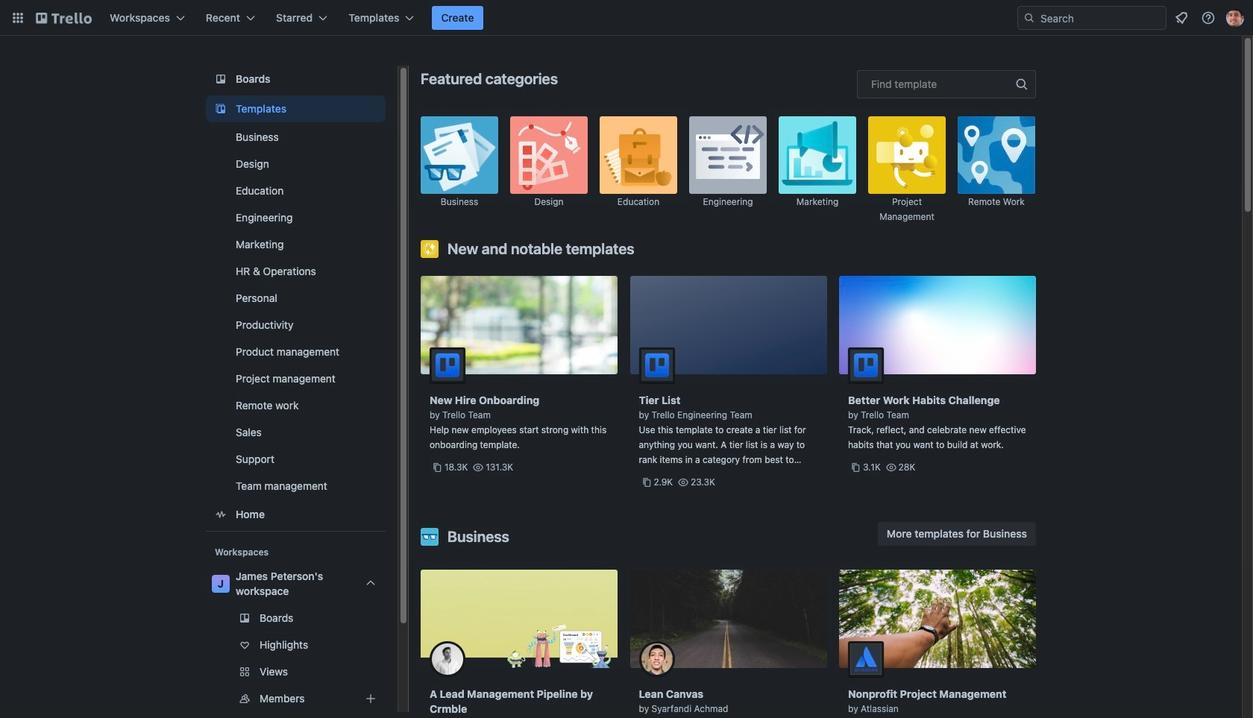 Task type: vqa. For each thing, say whether or not it's contained in the screenshot.
1st forward IMAGE from the bottom
yes



Task type: describe. For each thing, give the bounding box(es) containing it.
primary element
[[0, 0, 1253, 36]]

1 business icon image from the top
[[421, 116, 498, 194]]

Search field
[[1017, 6, 1167, 30]]

2 business icon image from the top
[[421, 528, 439, 546]]

2 trello team image from the left
[[848, 348, 884, 383]]

2 forward image from the top
[[383, 690, 401, 708]]

atlassian image
[[848, 641, 884, 677]]

marketing icon image
[[779, 116, 856, 194]]

trello engineering team image
[[639, 348, 675, 383]]

james peterson (jamespeterson93) image
[[1226, 9, 1244, 27]]

open information menu image
[[1201, 10, 1216, 25]]

1 forward image from the top
[[383, 663, 401, 681]]

project management icon image
[[868, 116, 946, 194]]

syarfandi achmad image
[[639, 641, 675, 677]]

switch to… image
[[10, 10, 25, 25]]

add image
[[362, 690, 380, 708]]

1 trello team image from the left
[[430, 348, 465, 383]]



Task type: locate. For each thing, give the bounding box(es) containing it.
0 horizontal spatial trello team image
[[430, 348, 465, 383]]

board image
[[212, 70, 230, 88]]

search image
[[1023, 12, 1035, 24]]

design icon image
[[510, 116, 588, 194]]

template board image
[[212, 100, 230, 118]]

0 vertical spatial business icon image
[[421, 116, 498, 194]]

home image
[[212, 506, 230, 524]]

1 vertical spatial business icon image
[[421, 528, 439, 546]]

0 notifications image
[[1173, 9, 1190, 27]]

forward image right add image
[[383, 690, 401, 708]]

trello team image
[[430, 348, 465, 383], [848, 348, 884, 383]]

forward image
[[383, 663, 401, 681], [383, 690, 401, 708]]

remote work icon image
[[958, 116, 1035, 194]]

None field
[[857, 70, 1036, 98]]

engineering icon image
[[689, 116, 767, 194]]

back to home image
[[36, 6, 92, 30]]

1 horizontal spatial trello team image
[[848, 348, 884, 383]]

1 vertical spatial forward image
[[383, 690, 401, 708]]

forward image left toni, founder @ crmble image
[[383, 663, 401, 681]]

0 vertical spatial forward image
[[383, 663, 401, 681]]

business icon image
[[421, 116, 498, 194], [421, 528, 439, 546]]

education icon image
[[600, 116, 677, 194]]

toni, founder @ crmble image
[[430, 641, 465, 677]]



